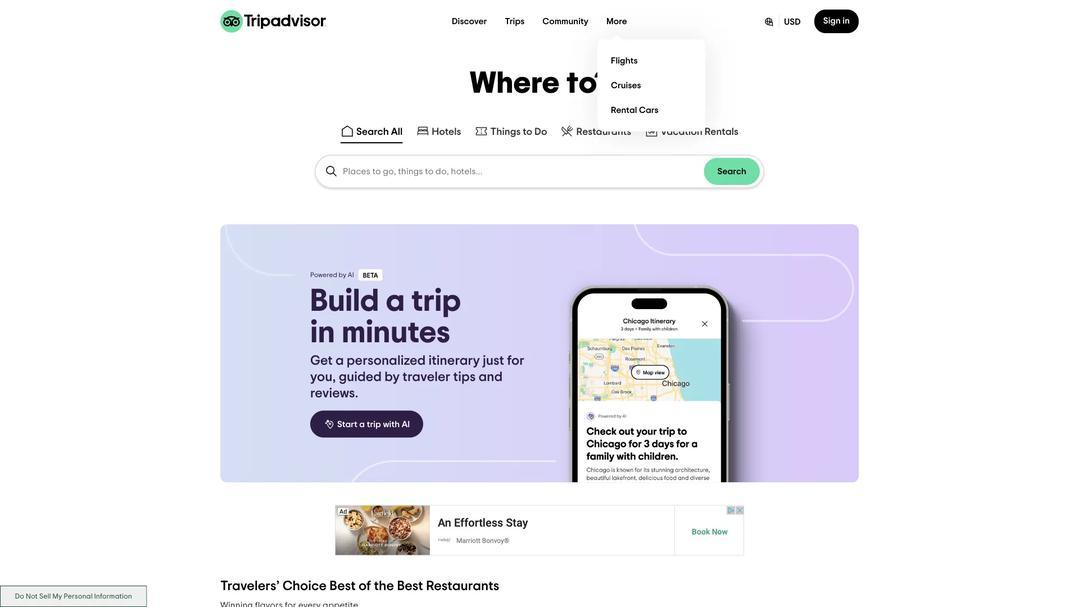 Task type: locate. For each thing, give the bounding box(es) containing it.
tripadvisor image
[[220, 10, 326, 33]]

in
[[843, 16, 850, 25], [310, 317, 335, 348]]

to?
[[567, 68, 610, 99]]

sign in
[[824, 16, 850, 25]]

a inside get a personalized itinerary just for you, guided by traveler tips and reviews.
[[336, 354, 344, 368]]

trip inside button
[[367, 420, 381, 429]]

1 vertical spatial do
[[15, 593, 24, 600]]

sign in link
[[815, 10, 859, 33]]

restaurants button
[[559, 122, 634, 143]]

0 horizontal spatial ai
[[348, 272, 354, 279]]

0 horizontal spatial best
[[330, 580, 356, 593]]

trip inside build a trip in minutes
[[412, 285, 461, 317]]

build
[[310, 285, 379, 317]]

1 horizontal spatial do
[[535, 127, 547, 137]]

0 horizontal spatial trip
[[367, 420, 381, 429]]

do left the 'not' at the left of the page
[[15, 593, 24, 600]]

1 horizontal spatial by
[[385, 371, 400, 384]]

do right to
[[535, 127, 547, 137]]

in inside build a trip in minutes
[[310, 317, 335, 348]]

a inside build a trip in minutes
[[386, 285, 405, 317]]

a right get
[[336, 354, 344, 368]]

2 vertical spatial a
[[360, 420, 365, 429]]

1 horizontal spatial a
[[360, 420, 365, 429]]

rental cars
[[611, 106, 659, 115]]

community button
[[534, 10, 598, 33]]

ai inside button
[[402, 420, 410, 429]]

search image
[[325, 165, 339, 178]]

restaurants link
[[561, 124, 632, 138]]

trip
[[412, 285, 461, 317], [367, 420, 381, 429]]

search down rentals
[[718, 167, 747, 176]]

0 horizontal spatial in
[[310, 317, 335, 348]]

cars
[[639, 106, 659, 115]]

0 vertical spatial by
[[339, 272, 347, 279]]

best right the at the left of page
[[397, 580, 423, 593]]

a inside button
[[360, 420, 365, 429]]

usd
[[785, 17, 801, 26]]

things to do button
[[473, 122, 550, 143]]

0 vertical spatial a
[[386, 285, 405, 317]]

start a trip with ai button
[[310, 411, 424, 438]]

1 vertical spatial ai
[[402, 420, 410, 429]]

1 vertical spatial trip
[[367, 420, 381, 429]]

menu containing flights
[[598, 39, 706, 132]]

2 horizontal spatial a
[[386, 285, 405, 317]]

search inside button
[[718, 167, 747, 176]]

menu
[[598, 39, 706, 132]]

discover
[[452, 17, 487, 26]]

rental cars link
[[607, 98, 697, 123]]

personal
[[64, 593, 93, 600]]

0 vertical spatial trip
[[412, 285, 461, 317]]

a
[[386, 285, 405, 317], [336, 354, 344, 368], [360, 420, 365, 429]]

tab list containing search all
[[0, 120, 1080, 146]]

1 horizontal spatial search
[[718, 167, 747, 176]]

best left of
[[330, 580, 356, 593]]

beta
[[363, 272, 378, 279]]

restaurants
[[577, 127, 632, 137], [426, 580, 500, 593]]

1 horizontal spatial best
[[397, 580, 423, 593]]

personalized
[[347, 354, 426, 368]]

1 vertical spatial by
[[385, 371, 400, 384]]

0 vertical spatial in
[[843, 16, 850, 25]]

where to?
[[470, 68, 610, 99]]

advertisement region
[[335, 505, 745, 556]]

1 horizontal spatial restaurants
[[577, 127, 632, 137]]

discover button
[[443, 10, 496, 33]]

by
[[339, 272, 347, 279], [385, 371, 400, 384]]

1 horizontal spatial ai
[[402, 420, 410, 429]]

get a personalized itinerary just for you, guided by traveler tips and reviews.
[[310, 354, 525, 400]]

0 horizontal spatial search
[[356, 127, 389, 137]]

a right build
[[386, 285, 405, 317]]

travelers' choice best of the best restaurants
[[220, 580, 500, 593]]

0 horizontal spatial by
[[339, 272, 347, 279]]

do inside do not sell my personal information button
[[15, 593, 24, 600]]

itinerary
[[429, 354, 480, 368]]

cruises
[[611, 81, 641, 90]]

start
[[337, 420, 358, 429]]

0 vertical spatial restaurants
[[577, 127, 632, 137]]

flights link
[[607, 48, 697, 73]]

vacation rentals
[[661, 127, 739, 137]]

0 vertical spatial search
[[356, 127, 389, 137]]

1 vertical spatial a
[[336, 354, 344, 368]]

search for search
[[718, 167, 747, 176]]

a right start at the bottom of the page
[[360, 420, 365, 429]]

do
[[535, 127, 547, 137], [15, 593, 24, 600]]

search
[[356, 127, 389, 137], [718, 167, 747, 176]]

minutes
[[342, 317, 451, 348]]

1 horizontal spatial trip
[[412, 285, 461, 317]]

ai right with
[[402, 420, 410, 429]]

by down the personalized at the left bottom
[[385, 371, 400, 384]]

do not sell my personal information
[[15, 593, 132, 600]]

all
[[391, 127, 403, 137]]

search inside button
[[356, 127, 389, 137]]

hotels button
[[414, 122, 464, 143]]

0 horizontal spatial a
[[336, 354, 344, 368]]

do inside things to do link
[[535, 127, 547, 137]]

ai left the beta
[[348, 272, 354, 279]]

1 vertical spatial in
[[310, 317, 335, 348]]

0 horizontal spatial do
[[15, 593, 24, 600]]

sell
[[39, 593, 51, 600]]

search left all
[[356, 127, 389, 137]]

community
[[543, 17, 589, 26]]

ai
[[348, 272, 354, 279], [402, 420, 410, 429]]

in right sign
[[843, 16, 850, 25]]

information
[[94, 593, 132, 600]]

1 vertical spatial search
[[718, 167, 747, 176]]

1 vertical spatial restaurants
[[426, 580, 500, 593]]

0 vertical spatial do
[[535, 127, 547, 137]]

tab list
[[0, 120, 1080, 146]]

do not sell my personal information button
[[0, 586, 147, 607]]

in up get
[[310, 317, 335, 348]]

best
[[330, 580, 356, 593], [397, 580, 423, 593]]

by right powered
[[339, 272, 347, 279]]



Task type: describe. For each thing, give the bounding box(es) containing it.
my
[[52, 593, 62, 600]]

2 best from the left
[[397, 580, 423, 593]]

a for build
[[386, 285, 405, 317]]

and
[[479, 371, 503, 384]]

start a trip with ai
[[337, 420, 410, 429]]

cruises link
[[607, 73, 697, 98]]

powered by ai
[[310, 272, 354, 279]]

1 best from the left
[[330, 580, 356, 593]]

travelers'
[[220, 580, 280, 593]]

things to do link
[[475, 124, 547, 138]]

of
[[359, 580, 371, 593]]

traveler
[[403, 371, 451, 384]]

not
[[26, 593, 38, 600]]

usd button
[[755, 10, 810, 33]]

the
[[374, 580, 394, 593]]

choice
[[283, 580, 327, 593]]

trip for minutes
[[412, 285, 461, 317]]

things to do
[[491, 127, 547, 137]]

more button
[[598, 10, 637, 33]]

you,
[[310, 371, 336, 384]]

where
[[470, 68, 561, 99]]

to
[[523, 127, 533, 137]]

restaurants inside button
[[577, 127, 632, 137]]

sign
[[824, 16, 841, 25]]

with
[[383, 420, 400, 429]]

0 horizontal spatial restaurants
[[426, 580, 500, 593]]

hotels link
[[416, 124, 461, 138]]

things
[[491, 127, 521, 137]]

by inside get a personalized itinerary just for you, guided by traveler tips and reviews.
[[385, 371, 400, 384]]

rental
[[611, 106, 637, 115]]

powered
[[310, 272, 337, 279]]

build a trip in minutes
[[310, 285, 461, 348]]

reviews.
[[310, 387, 358, 400]]

search for search all
[[356, 127, 389, 137]]

just
[[483, 354, 505, 368]]

search all
[[356, 127, 403, 137]]

flights
[[611, 56, 638, 65]]

vacation rentals button
[[643, 122, 741, 143]]

get
[[310, 354, 333, 368]]

rentals
[[705, 127, 739, 137]]

trips button
[[496, 10, 534, 33]]

guided
[[339, 371, 382, 384]]

search all button
[[338, 122, 405, 143]]

vacation rentals link
[[645, 124, 739, 138]]

trip for ai
[[367, 420, 381, 429]]

Search search field
[[316, 156, 764, 187]]

vacation
[[661, 127, 703, 137]]

hotels
[[432, 127, 461, 137]]

for
[[507, 354, 525, 368]]

a for start
[[360, 420, 365, 429]]

more
[[607, 17, 628, 26]]

Search search field
[[343, 166, 704, 177]]

1 horizontal spatial in
[[843, 16, 850, 25]]

a for get
[[336, 354, 344, 368]]

tips
[[454, 371, 476, 384]]

trips
[[505, 17, 525, 26]]

search button
[[704, 158, 760, 185]]

0 vertical spatial ai
[[348, 272, 354, 279]]



Task type: vqa. For each thing, say whether or not it's contained in the screenshot.
the TX
no



